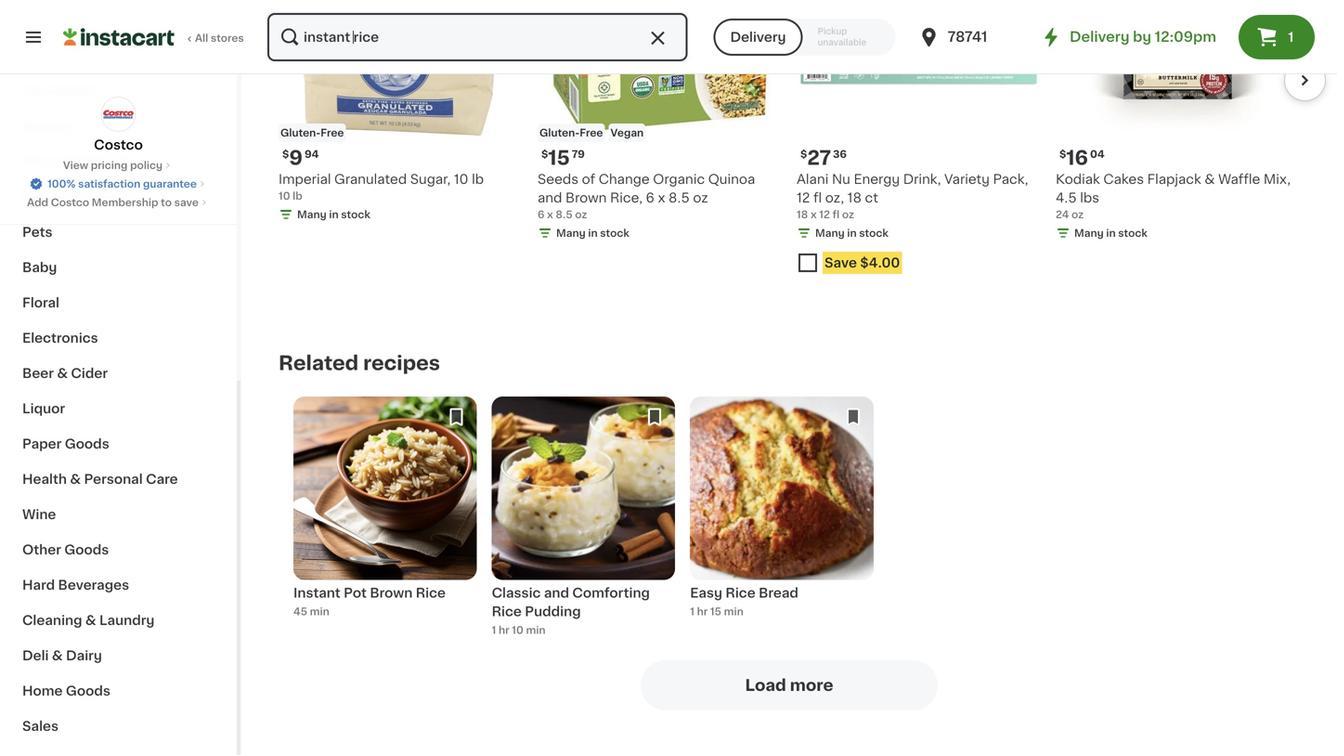 Task type: vqa. For each thing, say whether or not it's contained in the screenshot.
time within the Pick a convenient time for you. Enjoy Instacart's 100% quality guarantee on every order.
no



Task type: locate. For each thing, give the bounding box(es) containing it.
0 horizontal spatial delivery
[[731, 31, 786, 44]]

many for 15
[[556, 228, 586, 238]]

1 vertical spatial costco
[[51, 197, 89, 208]]

many up save
[[816, 228, 845, 238]]

0 horizontal spatial brown
[[370, 587, 413, 600]]

rice inside classic and comforting rice pudding
[[492, 605, 522, 618]]

2 horizontal spatial min
[[724, 607, 744, 617]]

oz inside 'kodiak cakes flapjack & waffle mix, 4.5 lbs 24 oz'
[[1072, 209, 1084, 220]]

drink,
[[904, 173, 941, 186]]

1 horizontal spatial fl
[[833, 209, 840, 220]]

cakes
[[1104, 173, 1145, 186]]

15 down "easy"
[[711, 607, 722, 617]]

item carousel region
[[253, 0, 1327, 293], [279, 389, 1271, 646]]

min down easy rice bread
[[724, 607, 744, 617]]

many down 'lbs'
[[1075, 228, 1104, 238]]

gluten- up 94
[[281, 128, 321, 138]]

oz inside alani nu energy drink, variety pack, 12 fl oz, 18 ct 18 x 12 fl oz
[[843, 209, 855, 220]]

in down the imperial
[[329, 209, 339, 220]]

meat
[[22, 155, 57, 168]]

deli & dairy link
[[11, 638, 226, 674]]

x down organic
[[658, 191, 666, 204]]

health & personal care
[[22, 473, 178, 486]]

fl left oz,
[[814, 191, 822, 204]]

0 vertical spatial 12
[[797, 191, 810, 204]]

0 vertical spatial brown
[[566, 191, 607, 204]]

1 vertical spatial 1
[[690, 607, 695, 617]]

stock down imperial granulated sugar, 10 lb 10 lb on the left top
[[341, 209, 371, 220]]

by
[[1134, 30, 1152, 44]]

sales link
[[11, 709, 226, 744]]

0 horizontal spatial rice
[[416, 587, 446, 600]]

many in stock up save $4.00
[[816, 228, 889, 238]]

8.5 down seeds
[[556, 209, 573, 220]]

guarantee
[[143, 179, 197, 189]]

granulated
[[334, 173, 407, 186]]

0 horizontal spatial 10
[[279, 191, 290, 201]]

bakery
[[22, 120, 69, 133]]

$ for 15
[[542, 149, 548, 159]]

2 horizontal spatial x
[[811, 209, 817, 220]]

18 left ct
[[848, 191, 862, 204]]

0 vertical spatial 8.5
[[669, 191, 690, 204]]

delivery inside button
[[731, 31, 786, 44]]

kodiak cakes flapjack & waffle mix, 4.5 lbs 24 oz
[[1056, 173, 1291, 220]]

many down the imperial
[[297, 209, 327, 220]]

1 horizontal spatial recipe card group
[[492, 397, 676, 638]]

costco down 100%
[[51, 197, 89, 208]]

many in stock inside product group
[[816, 228, 889, 238]]

stock inside product group
[[860, 228, 889, 238]]

paper goods
[[22, 438, 109, 451]]

lb down the imperial
[[293, 191, 303, 201]]

brown down of
[[566, 191, 607, 204]]

dairy
[[66, 649, 102, 662]]

health & personal care link
[[11, 462, 226, 497]]

0 horizontal spatial 1
[[492, 625, 496, 636]]

stock
[[341, 209, 371, 220], [600, 228, 630, 238], [860, 228, 889, 238], [1119, 228, 1148, 238]]

lb right sugar,
[[472, 173, 484, 186]]

laundry
[[99, 614, 155, 627]]

pets link
[[11, 215, 226, 250]]

sugar,
[[410, 173, 451, 186]]

many in stock
[[297, 209, 371, 220], [556, 228, 630, 238], [816, 228, 889, 238], [1075, 228, 1148, 238]]

0 horizontal spatial 18
[[797, 209, 809, 220]]

0 vertical spatial 1
[[1289, 31, 1294, 44]]

2 vertical spatial 1
[[492, 625, 496, 636]]

1 vertical spatial 18
[[797, 209, 809, 220]]

beer & cider link
[[11, 356, 226, 391]]

1 horizontal spatial brown
[[566, 191, 607, 204]]

10
[[454, 173, 469, 186], [279, 191, 290, 201], [512, 625, 524, 636]]

many in stock for 16
[[1075, 228, 1148, 238]]

1 horizontal spatial free
[[580, 128, 603, 138]]

health
[[22, 473, 67, 486]]

oz right 24
[[1072, 209, 1084, 220]]

x down alani
[[811, 209, 817, 220]]

hr down classic
[[499, 625, 510, 636]]

min down pudding at the bottom of the page
[[526, 625, 546, 636]]

2 free from the left
[[580, 128, 603, 138]]

rice
[[416, 587, 446, 600], [726, 587, 756, 600], [492, 605, 522, 618]]

$ 9 94
[[282, 148, 319, 168]]

$ inside $ 16 04
[[1060, 149, 1067, 159]]

12
[[797, 191, 810, 204], [820, 209, 830, 220]]

8.5 down organic
[[669, 191, 690, 204]]

goods up health & personal care
[[65, 438, 109, 451]]

3 $ from the left
[[801, 149, 808, 159]]

kodiak
[[1056, 173, 1101, 186]]

rice down classic
[[492, 605, 522, 618]]

many for 9
[[297, 209, 327, 220]]

policy
[[130, 160, 163, 170]]

bread
[[759, 587, 799, 600]]

10 down classic
[[512, 625, 524, 636]]

2 horizontal spatial recipe card group
[[690, 397, 874, 625]]

liquor
[[22, 402, 65, 415]]

1 horizontal spatial 15
[[711, 607, 722, 617]]

hr for classic and comforting rice pudding
[[499, 625, 510, 636]]

$ up alani
[[801, 149, 808, 159]]

0 vertical spatial 18
[[848, 191, 862, 204]]

6 down seeds
[[538, 209, 545, 220]]

& for seafood
[[60, 155, 71, 168]]

2 $ from the left
[[542, 149, 548, 159]]

78741 button
[[918, 11, 1030, 63]]

many in stock for 27
[[816, 228, 889, 238]]

1 inside 'button'
[[1289, 31, 1294, 44]]

oz down of
[[575, 209, 588, 220]]

in for 9
[[329, 209, 339, 220]]

6 right rice,
[[646, 191, 655, 204]]

1 vertical spatial lb
[[293, 191, 303, 201]]

alani nu energy drink, variety pack, 12 fl oz, 18 ct 18 x 12 fl oz
[[797, 173, 1029, 220]]

$ inside $ 15 79
[[542, 149, 548, 159]]

add costco membership to save
[[27, 197, 199, 208]]

0 horizontal spatial lb
[[293, 191, 303, 201]]

x down seeds
[[547, 209, 553, 220]]

and inside classic and comforting rice pudding
[[544, 587, 569, 600]]

0 vertical spatial item carousel region
[[253, 0, 1327, 293]]

0 horizontal spatial recipe card group
[[294, 397, 477, 625]]

45 min
[[294, 607, 330, 617]]

1 vertical spatial hr
[[499, 625, 510, 636]]

cleaning
[[22, 614, 82, 627]]

brown
[[566, 191, 607, 204], [370, 587, 413, 600]]

x inside alani nu energy drink, variety pack, 12 fl oz, 18 ct 18 x 12 fl oz
[[811, 209, 817, 220]]

bakery link
[[11, 109, 226, 144]]

add costco membership to save link
[[27, 195, 210, 210]]

in down of
[[588, 228, 598, 238]]

1 vertical spatial 6
[[538, 209, 545, 220]]

easy
[[690, 587, 723, 600]]

1 recipe card group from the left
[[294, 397, 477, 625]]

1 horizontal spatial 8.5
[[669, 191, 690, 204]]

1 vertical spatial 15
[[711, 607, 722, 617]]

baby
[[22, 261, 57, 274]]

& right the "beer"
[[57, 367, 68, 380]]

stock down cakes
[[1119, 228, 1148, 238]]

stock up $4.00
[[860, 228, 889, 238]]

& for personal
[[70, 473, 81, 486]]

1 free from the left
[[321, 128, 344, 138]]

0 vertical spatial costco
[[94, 138, 143, 151]]

1 hr 15 min
[[690, 607, 744, 617]]

nu
[[832, 173, 851, 186]]

0 horizontal spatial free
[[321, 128, 344, 138]]

stock down rice,
[[600, 228, 630, 238]]

costco link
[[94, 97, 143, 154]]

2 vertical spatial 10
[[512, 625, 524, 636]]

1 horizontal spatial 6
[[646, 191, 655, 204]]

& left waffle
[[1205, 173, 1216, 186]]

fl
[[814, 191, 822, 204], [833, 209, 840, 220]]

and up pudding at the bottom of the page
[[544, 587, 569, 600]]

15 left 79
[[548, 148, 570, 168]]

12 down oz,
[[820, 209, 830, 220]]

& up 100%
[[60, 155, 71, 168]]

0 vertical spatial goods
[[65, 438, 109, 451]]

0 horizontal spatial 8.5
[[556, 209, 573, 220]]

and inside seeds of change organic quinoa and brown rice, 6 x 8.5 oz 6 x 8.5 oz
[[538, 191, 562, 204]]

12 down alani
[[797, 191, 810, 204]]

min for easy rice bread
[[724, 607, 744, 617]]

rice right the pot
[[416, 587, 446, 600]]

save $4.00
[[825, 256, 901, 269]]

goods for home goods
[[66, 685, 110, 698]]

electronics link
[[11, 321, 226, 356]]

many in stock down 'lbs'
[[1075, 228, 1148, 238]]

1 horizontal spatial 1
[[690, 607, 695, 617]]

gluten- up $ 15 79
[[540, 128, 580, 138]]

2 horizontal spatial 1
[[1289, 31, 1294, 44]]

$ up seeds
[[542, 149, 548, 159]]

many in stock down rice,
[[556, 228, 630, 238]]

$ 15 79
[[542, 148, 585, 168]]

$ for 27
[[801, 149, 808, 159]]

costco logo image
[[101, 97, 136, 132]]

& down "beverages"
[[85, 614, 96, 627]]

1 horizontal spatial gluten-
[[540, 128, 580, 138]]

stock for 9
[[341, 209, 371, 220]]

2 vertical spatial goods
[[66, 685, 110, 698]]

and down seeds
[[538, 191, 562, 204]]

18
[[848, 191, 862, 204], [797, 209, 809, 220]]

personal
[[84, 473, 143, 486]]

hr for easy rice bread
[[697, 607, 708, 617]]

lb
[[472, 173, 484, 186], [293, 191, 303, 201]]

0 vertical spatial 15
[[548, 148, 570, 168]]

1 horizontal spatial 18
[[848, 191, 862, 204]]

in for 27
[[848, 228, 857, 238]]

2 horizontal spatial rice
[[726, 587, 756, 600]]

many in stock down the imperial
[[297, 209, 371, 220]]

hr down "easy"
[[697, 607, 708, 617]]

1 gluten- from the left
[[281, 128, 321, 138]]

fl down oz,
[[833, 209, 840, 220]]

min down instant
[[310, 607, 330, 617]]

and
[[538, 191, 562, 204], [544, 587, 569, 600]]

0 horizontal spatial x
[[547, 209, 553, 220]]

rice for classic and comforting rice pudding
[[492, 605, 522, 618]]

hr
[[697, 607, 708, 617], [499, 625, 510, 636]]

0 vertical spatial 6
[[646, 191, 655, 204]]

1 vertical spatial item carousel region
[[279, 389, 1271, 646]]

0 horizontal spatial 15
[[548, 148, 570, 168]]

0 horizontal spatial fl
[[814, 191, 822, 204]]

0 horizontal spatial costco
[[51, 197, 89, 208]]

all
[[195, 33, 208, 43]]

in down cakes
[[1107, 228, 1116, 238]]

recipe card group
[[294, 397, 477, 625], [492, 397, 676, 638], [690, 397, 874, 625]]

free
[[321, 128, 344, 138], [580, 128, 603, 138]]

0 vertical spatial and
[[538, 191, 562, 204]]

goods for other goods
[[64, 543, 109, 556]]

x
[[658, 191, 666, 204], [547, 209, 553, 220], [811, 209, 817, 220]]

$ left 94
[[282, 149, 289, 159]]

hard
[[22, 579, 55, 592]]

1 horizontal spatial lb
[[472, 173, 484, 186]]

0 vertical spatial 10
[[454, 173, 469, 186]]

in up save $4.00
[[848, 228, 857, 238]]

pudding
[[525, 605, 581, 618]]

0 vertical spatial hr
[[697, 607, 708, 617]]

1 horizontal spatial rice
[[492, 605, 522, 618]]

$ inside the $ 9 94
[[282, 149, 289, 159]]

free up 79
[[580, 128, 603, 138]]

1 horizontal spatial hr
[[697, 607, 708, 617]]

10 right sugar,
[[454, 173, 469, 186]]

1 horizontal spatial delivery
[[1070, 30, 1130, 44]]

delivery
[[1070, 30, 1130, 44], [731, 31, 786, 44]]

None search field
[[266, 11, 690, 63]]

1 vertical spatial and
[[544, 587, 569, 600]]

& right health
[[70, 473, 81, 486]]

45
[[294, 607, 307, 617]]

meat & seafood
[[22, 155, 130, 168]]

1 horizontal spatial costco
[[94, 138, 143, 151]]

1 vertical spatial goods
[[64, 543, 109, 556]]

2 gluten- from the left
[[540, 128, 580, 138]]

satisfaction
[[78, 179, 141, 189]]

9
[[289, 148, 303, 168]]

2 recipe card group from the left
[[492, 397, 676, 638]]

in for 16
[[1107, 228, 1116, 238]]

free up the imperial
[[321, 128, 344, 138]]

oz down oz,
[[843, 209, 855, 220]]

many down seeds
[[556, 228, 586, 238]]

0 horizontal spatial hr
[[499, 625, 510, 636]]

1 horizontal spatial 10
[[454, 173, 469, 186]]

1 horizontal spatial min
[[526, 625, 546, 636]]

4.5
[[1056, 191, 1077, 204]]

Search field
[[268, 13, 688, 61]]

1 $ from the left
[[282, 149, 289, 159]]

recipe card group containing instant pot brown rice
[[294, 397, 477, 625]]

2 horizontal spatial 10
[[512, 625, 524, 636]]

view pricing policy
[[63, 160, 163, 170]]

organic
[[653, 173, 705, 186]]

many inside product group
[[816, 228, 845, 238]]

& for candy
[[74, 190, 85, 203]]

& right deli
[[52, 649, 63, 662]]

0 horizontal spatial gluten-
[[281, 128, 321, 138]]

deli
[[22, 649, 49, 662]]

pack,
[[994, 173, 1029, 186]]

15 inside recipe card group
[[711, 607, 722, 617]]

in inside product group
[[848, 228, 857, 238]]

classic and comforting rice pudding
[[492, 587, 650, 618]]

4 $ from the left
[[1060, 149, 1067, 159]]

brown right the pot
[[370, 587, 413, 600]]

10 down the imperial
[[279, 191, 290, 201]]

18 down alani
[[797, 209, 809, 220]]

in for 15
[[588, 228, 598, 238]]

3 recipe card group from the left
[[690, 397, 874, 625]]

$ up kodiak
[[1060, 149, 1067, 159]]

costco up view pricing policy link
[[94, 138, 143, 151]]

0 horizontal spatial 6
[[538, 209, 545, 220]]

related recipes
[[279, 353, 440, 373]]

& inside 'link'
[[57, 367, 68, 380]]

goods up "beverages"
[[64, 543, 109, 556]]

gluten- for gluten-free
[[281, 128, 321, 138]]

delivery for delivery
[[731, 31, 786, 44]]

waffle
[[1219, 173, 1261, 186]]

rice up 1 hr 15 min
[[726, 587, 756, 600]]

many for 16
[[1075, 228, 1104, 238]]

service type group
[[714, 19, 896, 56]]

& down 100%
[[74, 190, 85, 203]]

1 vertical spatial 12
[[820, 209, 830, 220]]

1 for 1 hr 15 min
[[690, 607, 695, 617]]

min
[[310, 607, 330, 617], [724, 607, 744, 617], [526, 625, 546, 636]]

goods down dairy
[[66, 685, 110, 698]]

$ inside "$ 27 36"
[[801, 149, 808, 159]]



Task type: describe. For each thing, give the bounding box(es) containing it.
24
[[1056, 209, 1070, 220]]

79
[[572, 149, 585, 159]]

costco inside add costco membership to save link
[[51, 197, 89, 208]]

instacart logo image
[[63, 26, 175, 48]]

36
[[833, 149, 847, 159]]

comforting
[[573, 587, 650, 600]]

oz,
[[826, 191, 845, 204]]

paper goods link
[[11, 426, 226, 462]]

snacks
[[22, 190, 71, 203]]

gluten-free
[[281, 128, 344, 138]]

alani
[[797, 173, 829, 186]]

recipes
[[363, 353, 440, 373]]

to
[[161, 197, 172, 208]]

item carousel region containing 9
[[253, 0, 1327, 293]]

care
[[146, 473, 178, 486]]

beer & cider
[[22, 367, 108, 380]]

classic
[[492, 587, 541, 600]]

pricing
[[91, 160, 128, 170]]

baby link
[[11, 250, 226, 285]]

paper
[[22, 438, 62, 451]]

easy rice bread
[[690, 587, 799, 600]]

wine link
[[11, 497, 226, 532]]

save $4.00 button
[[797, 248, 1041, 281]]

& for dairy
[[52, 649, 63, 662]]

deli & dairy
[[22, 649, 102, 662]]

floral
[[22, 296, 59, 309]]

rice for instant pot brown rice
[[416, 587, 446, 600]]

04
[[1091, 149, 1105, 159]]

household link
[[11, 73, 226, 109]]

94
[[305, 149, 319, 159]]

$ for 16
[[1060, 149, 1067, 159]]

1 horizontal spatial 12
[[820, 209, 830, 220]]

home
[[22, 685, 63, 698]]

1 for 1
[[1289, 31, 1294, 44]]

1 hr 10 min
[[492, 625, 546, 636]]

stock for 16
[[1119, 228, 1148, 238]]

$ 16 04
[[1060, 148, 1105, 168]]

view pricing policy link
[[63, 158, 174, 173]]

0 vertical spatial lb
[[472, 173, 484, 186]]

& for cider
[[57, 367, 68, 380]]

of
[[582, 173, 596, 186]]

100% satisfaction guarantee
[[47, 179, 197, 189]]

gluten- for gluten-free vegan
[[540, 128, 580, 138]]

related
[[279, 353, 359, 373]]

free for gluten-free vegan
[[580, 128, 603, 138]]

delivery button
[[714, 19, 803, 56]]

0 horizontal spatial min
[[310, 607, 330, 617]]

flapjack
[[1148, 173, 1202, 186]]

home goods
[[22, 685, 110, 698]]

load
[[745, 678, 787, 693]]

product group
[[797, 0, 1041, 281]]

many in stock for 15
[[556, 228, 630, 238]]

imperial granulated sugar, 10 lb 10 lb
[[279, 173, 484, 201]]

oz down organic
[[693, 191, 709, 204]]

more
[[790, 678, 834, 693]]

cleaning & laundry
[[22, 614, 155, 627]]

other
[[22, 543, 61, 556]]

instant
[[294, 587, 341, 600]]

hard beverages link
[[11, 568, 226, 603]]

delivery by 12:09pm link
[[1041, 26, 1217, 48]]

0 horizontal spatial 12
[[797, 191, 810, 204]]

seeds of change organic quinoa and brown rice, 6 x 8.5 oz 6 x 8.5 oz
[[538, 173, 756, 220]]

household
[[22, 85, 95, 98]]

stock for 27
[[860, 228, 889, 238]]

beer
[[22, 367, 54, 380]]

1 horizontal spatial x
[[658, 191, 666, 204]]

delivery by 12:09pm
[[1070, 30, 1217, 44]]

snacks & candy
[[22, 190, 132, 203]]

many in stock for 9
[[297, 209, 371, 220]]

$ for 9
[[282, 149, 289, 159]]

1 vertical spatial 10
[[279, 191, 290, 201]]

other goods
[[22, 543, 109, 556]]

other goods link
[[11, 532, 226, 568]]

& for laundry
[[85, 614, 96, 627]]

floral link
[[11, 285, 226, 321]]

& inside 'kodiak cakes flapjack & waffle mix, 4.5 lbs 24 oz'
[[1205, 173, 1216, 186]]

1 vertical spatial 8.5
[[556, 209, 573, 220]]

pets
[[22, 226, 52, 239]]

liquor link
[[11, 391, 226, 426]]

gluten-free vegan
[[540, 128, 644, 138]]

sales
[[22, 720, 59, 733]]

goods for paper goods
[[65, 438, 109, 451]]

78741
[[948, 30, 988, 44]]

stores
[[211, 33, 244, 43]]

1 vertical spatial brown
[[370, 587, 413, 600]]

100% satisfaction guarantee button
[[29, 173, 208, 191]]

min for classic and comforting rice pudding
[[526, 625, 546, 636]]

instant pot brown rice
[[294, 587, 446, 600]]

hard beverages
[[22, 579, 129, 592]]

all stores link
[[63, 11, 245, 63]]

$ 27 36
[[801, 148, 847, 168]]

save
[[174, 197, 199, 208]]

many for 27
[[816, 228, 845, 238]]

all stores
[[195, 33, 244, 43]]

seafood
[[74, 155, 130, 168]]

recipe card group containing classic and comforting rice pudding
[[492, 397, 676, 638]]

10 inside recipe card group
[[512, 625, 524, 636]]

imperial
[[279, 173, 331, 186]]

delivery for delivery by 12:09pm
[[1070, 30, 1130, 44]]

variety
[[945, 173, 990, 186]]

1 for 1 hr 10 min
[[492, 625, 496, 636]]

1 button
[[1239, 15, 1315, 59]]

electronics
[[22, 332, 98, 345]]

meat & seafood link
[[11, 144, 226, 179]]

brown inside seeds of change organic quinoa and brown rice, 6 x 8.5 oz 6 x 8.5 oz
[[566, 191, 607, 204]]

free for gluten-free
[[321, 128, 344, 138]]

1 vertical spatial fl
[[833, 209, 840, 220]]

recipe card group containing easy rice bread
[[690, 397, 874, 625]]

$4.00
[[861, 256, 901, 269]]

stock for 15
[[600, 228, 630, 238]]

item carousel region containing instant pot brown rice
[[279, 389, 1271, 646]]

cleaning & laundry link
[[11, 603, 226, 638]]

0 vertical spatial fl
[[814, 191, 822, 204]]

view
[[63, 160, 88, 170]]

seeds
[[538, 173, 579, 186]]



